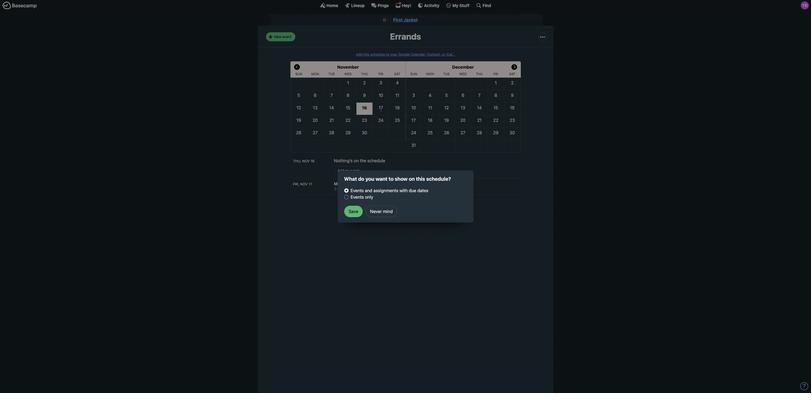 Task type: vqa. For each thing, say whether or not it's contained in the screenshot.
Tyler
no



Task type: describe. For each thing, give the bounding box(es) containing it.
nov for thu,
[[302, 159, 310, 163]]

and
[[365, 188, 372, 193]]

mon for november
[[311, 72, 319, 76]]

0 horizontal spatial tyler black image
[[390, 182, 395, 186]]

december
[[452, 65, 474, 70]]

add this schedule to your google calendar, outlook, or ical…
[[356, 52, 455, 56]]

my stuff button
[[446, 3, 470, 8]]

assignments
[[373, 188, 398, 193]]

show
[[370, 200, 381, 205]]

nothing's on the schedule
[[334, 158, 385, 163]]

new event link
[[266, 32, 295, 41]]

never mind link
[[366, 206, 397, 217]]

0 vertical spatial the
[[360, 158, 366, 163]]

mind
[[383, 209, 393, 214]]

add this schedule to your google calendar, outlook, or ical… link
[[356, 52, 455, 56]]

pings
[[378, 3, 389, 8]]

0 vertical spatial this
[[363, 52, 369, 56]]

movie
[[334, 182, 346, 186]]

16
[[311, 159, 314, 163]]

jacket
[[404, 17, 418, 22]]

movie break with the team
[[334, 182, 390, 186]]

november
[[337, 65, 359, 70]]

2024
[[431, 200, 441, 205]]

events and assignments with due dates
[[351, 188, 428, 193]]

or
[[442, 52, 445, 56]]

wed for december
[[459, 72, 467, 76]]

due
[[409, 188, 416, 193]]

tue for december
[[443, 72, 450, 76]]

main element
[[0, 0, 811, 11]]

wed for november
[[344, 72, 352, 76]]

events only
[[351, 195, 373, 200]]

schedule?
[[426, 176, 451, 182]]

sat for november
[[394, 72, 400, 76]]

your
[[390, 52, 397, 56]]

1 vertical spatial on
[[409, 176, 415, 182]]

nov for fri,
[[300, 182, 308, 186]]

first jacket
[[393, 17, 418, 22]]

1 vertical spatial event
[[350, 169, 359, 173]]

up
[[404, 200, 409, 205]]

activity link
[[418, 3, 439, 8]]

first jacket link
[[393, 17, 418, 22]]

show        everything      up to        feb 29, 2024
[[370, 200, 441, 205]]

never mind
[[370, 209, 393, 214]]

pings button
[[371, 3, 389, 8]]

0 vertical spatial schedule
[[370, 52, 385, 56]]

stuff
[[459, 3, 470, 8]]

hey! button
[[395, 3, 411, 8]]

29,
[[423, 200, 430, 205]]

first
[[393, 17, 403, 22]]

add for add this schedule to your google calendar, outlook, or ical…
[[356, 52, 362, 56]]

add an event link
[[334, 167, 363, 175]]

never
[[370, 209, 382, 214]]

sun for november
[[295, 72, 302, 76]]

1 vertical spatial to
[[389, 176, 394, 182]]

show
[[395, 176, 408, 182]]

0 horizontal spatial event
[[282, 34, 291, 39]]

thu for december
[[476, 72, 483, 76]]

errands
[[390, 31, 421, 42]]

tue for november
[[328, 72, 335, 76]]

hey!
[[402, 3, 411, 8]]

team
[[379, 182, 389, 186]]

3:00pm
[[334, 187, 348, 191]]

my stuff
[[452, 3, 470, 8]]

google
[[398, 52, 410, 56]]

nothing's
[[334, 158, 353, 163]]

add an event
[[338, 169, 359, 173]]



Task type: locate. For each thing, give the bounding box(es) containing it.
1 sat from the left
[[394, 72, 400, 76]]

2 sat from the left
[[509, 72, 515, 76]]

1 mon from the left
[[311, 72, 319, 76]]

tyler black image inside main "element"
[[801, 1, 809, 10]]

calendar,
[[411, 52, 426, 56]]

tyler black image
[[801, 1, 809, 10], [390, 182, 395, 186]]

schedule up want
[[367, 158, 385, 163]]

mon for december
[[426, 72, 434, 76]]

1 horizontal spatial event
[[350, 169, 359, 173]]

to inside button
[[410, 200, 414, 205]]

new
[[274, 34, 281, 39]]

•
[[380, 109, 382, 113]]

want
[[376, 176, 387, 182]]

2 vertical spatial to
[[410, 200, 414, 205]]

event
[[282, 34, 291, 39], [350, 169, 359, 173]]

2 sun from the left
[[410, 72, 417, 76]]

0 horizontal spatial thu
[[361, 72, 368, 76]]

add left 'an'
[[338, 169, 344, 173]]

switch accounts image
[[2, 1, 37, 10]]

0 horizontal spatial tue
[[328, 72, 335, 76]]

sun
[[295, 72, 302, 76], [410, 72, 417, 76]]

sat for december
[[509, 72, 515, 76]]

1 tue from the left
[[328, 72, 335, 76]]

0 horizontal spatial sat
[[394, 72, 400, 76]]

break
[[347, 182, 360, 186]]

with up and
[[361, 182, 370, 186]]

1 vertical spatial schedule
[[367, 158, 385, 163]]

1 vertical spatial events
[[351, 195, 364, 200]]

1 horizontal spatial thu
[[476, 72, 483, 76]]

0 vertical spatial with
[[361, 182, 370, 186]]

0 horizontal spatial the
[[360, 158, 366, 163]]

events for events and assignments with due dates
[[351, 188, 364, 193]]

1 horizontal spatial mon
[[426, 72, 434, 76]]

to right up
[[410, 200, 414, 205]]

my
[[452, 3, 458, 8]]

the
[[360, 158, 366, 163], [371, 182, 378, 186]]

home link
[[320, 3, 338, 8]]

fri for december
[[493, 72, 498, 76]]

0 horizontal spatial this
[[363, 52, 369, 56]]

tue
[[328, 72, 335, 76], [443, 72, 450, 76]]

1 horizontal spatial fri
[[493, 72, 498, 76]]

lineup
[[351, 3, 365, 8]]

0 vertical spatial tyler black image
[[801, 1, 809, 10]]

0 vertical spatial nov
[[302, 159, 310, 163]]

to right want
[[389, 176, 394, 182]]

feb
[[415, 200, 422, 205]]

None submit
[[344, 206, 363, 217]]

wed down november
[[344, 72, 352, 76]]

only
[[365, 195, 373, 200]]

1 horizontal spatial tyler black image
[[801, 1, 809, 10]]

0 vertical spatial on
[[354, 158, 359, 163]]

1 vertical spatial nov
[[300, 182, 308, 186]]

thu,
[[293, 159, 301, 163]]

on right show
[[409, 176, 415, 182]]

fri,
[[293, 182, 299, 186]]

the up and
[[371, 182, 378, 186]]

find button
[[476, 3, 491, 8]]

0 vertical spatial add
[[356, 52, 362, 56]]

lineup link
[[345, 3, 365, 8]]

add up november
[[356, 52, 362, 56]]

0 horizontal spatial add
[[338, 169, 344, 173]]

wed down december
[[459, 72, 467, 76]]

activity
[[424, 3, 439, 8]]

to left your
[[386, 52, 389, 56]]

2 events from the top
[[351, 195, 364, 200]]

fri for november
[[378, 72, 383, 76]]

1 horizontal spatial the
[[371, 182, 378, 186]]

1 sun from the left
[[295, 72, 302, 76]]

an
[[345, 169, 349, 173]]

schedule left your
[[370, 52, 385, 56]]

17
[[309, 182, 312, 186]]

the up the add an event link
[[360, 158, 366, 163]]

1 thu from the left
[[361, 72, 368, 76]]

nov
[[302, 159, 310, 163], [300, 182, 308, 186]]

everything
[[382, 200, 403, 205]]

you
[[366, 176, 374, 182]]

what do you want to show on this schedule?
[[344, 176, 451, 182]]

event right new
[[282, 34, 291, 39]]

thu, nov 16
[[293, 159, 314, 163]]

fri, nov 17
[[293, 182, 312, 186]]

-
[[349, 187, 350, 191]]

this
[[363, 52, 369, 56], [416, 176, 425, 182]]

event right 'an'
[[350, 169, 359, 173]]

1 vertical spatial add
[[338, 169, 344, 173]]

thu
[[361, 72, 368, 76], [476, 72, 483, 76]]

nov left the '16'
[[302, 159, 310, 163]]

show        everything      up to        feb 29, 2024 button
[[370, 199, 441, 206]]

home
[[326, 3, 338, 8]]

0 horizontal spatial wed
[[344, 72, 352, 76]]

2 fri from the left
[[493, 72, 498, 76]]

nov left 17
[[300, 182, 308, 186]]

2 mon from the left
[[426, 72, 434, 76]]

sat
[[394, 72, 400, 76], [509, 72, 515, 76]]

0 horizontal spatial on
[[354, 158, 359, 163]]

schedule
[[370, 52, 385, 56], [367, 158, 385, 163]]

1 horizontal spatial tue
[[443, 72, 450, 76]]

add
[[356, 52, 362, 56], [338, 169, 344, 173]]

on
[[354, 158, 359, 163], [409, 176, 415, 182]]

new event
[[274, 34, 291, 39]]

outlook,
[[427, 52, 441, 56]]

2 thu from the left
[[476, 72, 483, 76]]

5:00pm
[[351, 187, 365, 191]]

1 vertical spatial this
[[416, 176, 425, 182]]

0 horizontal spatial with
[[361, 182, 370, 186]]

1 events from the top
[[351, 188, 364, 193]]

1 horizontal spatial with
[[399, 188, 408, 193]]

1 fri from the left
[[378, 72, 383, 76]]

0 vertical spatial to
[[386, 52, 389, 56]]

2 tue from the left
[[443, 72, 450, 76]]

fri
[[378, 72, 383, 76], [493, 72, 498, 76]]

on up add an event
[[354, 158, 359, 163]]

events
[[351, 188, 364, 193], [351, 195, 364, 200]]

2 wed from the left
[[459, 72, 467, 76]]

mon
[[311, 72, 319, 76], [426, 72, 434, 76]]

1 horizontal spatial on
[[409, 176, 415, 182]]

events down break
[[351, 188, 364, 193]]

dates
[[417, 188, 428, 193]]

do
[[358, 176, 364, 182]]

to for up
[[410, 200, 414, 205]]

0 vertical spatial events
[[351, 188, 364, 193]]

0 horizontal spatial sun
[[295, 72, 302, 76]]

thu for november
[[361, 72, 368, 76]]

1 horizontal spatial sun
[[410, 72, 417, 76]]

1 horizontal spatial sat
[[509, 72, 515, 76]]

1 horizontal spatial wed
[[459, 72, 467, 76]]

add for add an event
[[338, 169, 344, 173]]

1 horizontal spatial this
[[416, 176, 425, 182]]

ical…
[[446, 52, 455, 56]]

1 wed from the left
[[344, 72, 352, 76]]

with left due
[[399, 188, 408, 193]]

0 horizontal spatial mon
[[311, 72, 319, 76]]

find
[[483, 3, 491, 8]]

1 horizontal spatial add
[[356, 52, 362, 56]]

to
[[386, 52, 389, 56], [389, 176, 394, 182], [410, 200, 414, 205]]

1 vertical spatial with
[[399, 188, 408, 193]]

0 horizontal spatial fri
[[378, 72, 383, 76]]

with
[[361, 182, 370, 186], [399, 188, 408, 193]]

1 vertical spatial the
[[371, 182, 378, 186]]

wed
[[344, 72, 352, 76], [459, 72, 467, 76]]

3:00pm     -     5:00pm
[[334, 187, 365, 191]]

0 vertical spatial event
[[282, 34, 291, 39]]

events down 5:00pm
[[351, 195, 364, 200]]

sun for december
[[410, 72, 417, 76]]

1 vertical spatial tyler black image
[[390, 182, 395, 186]]

events for events only
[[351, 195, 364, 200]]

to for schedule
[[386, 52, 389, 56]]

what
[[344, 176, 357, 182]]



